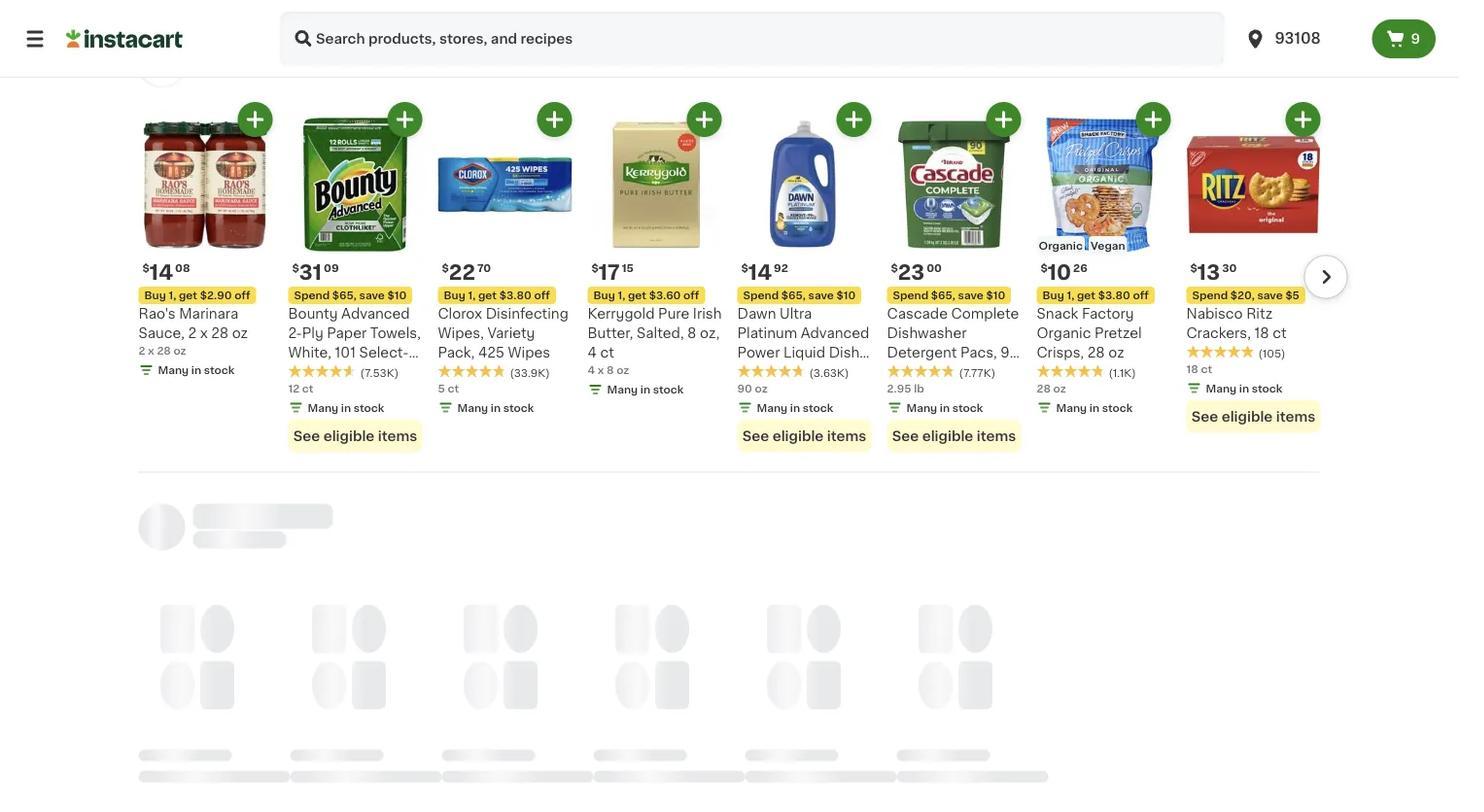 Task type: locate. For each thing, give the bounding box(es) containing it.
0 vertical spatial 18
[[1255, 327, 1270, 340]]

4 spend from the left
[[1193, 290, 1228, 301]]

$ inside the $ 14 08
[[142, 263, 150, 274]]

spend up 'dawn' on the top right
[[743, 290, 779, 301]]

1 $65, from the left
[[332, 290, 357, 301]]

$65,
[[332, 290, 357, 301], [782, 290, 806, 301], [931, 290, 956, 301]]

3 get from the left
[[628, 290, 647, 301]]

17
[[599, 262, 620, 282]]

ct down the butter,
[[600, 346, 614, 360]]

product group
[[139, 102, 273, 378], [288, 102, 423, 452], [438, 102, 572, 416], [588, 102, 722, 398], [738, 102, 872, 452], [887, 102, 1022, 452], [1037, 102, 1171, 416], [1187, 102, 1321, 433]]

advanced
[[341, 307, 410, 321], [801, 327, 870, 340]]

1, for 22
[[468, 290, 476, 301]]

complete
[[952, 307, 1019, 321]]

$ inside $ 17 15
[[592, 263, 599, 274]]

add image for 10
[[1142, 107, 1166, 132]]

items down scent,
[[827, 429, 867, 443]]

2 $65, from the left
[[782, 290, 806, 301]]

eligible down fresh
[[773, 429, 824, 443]]

see eligible items down the fl
[[743, 429, 867, 443]]

12 down select-
[[391, 365, 405, 379]]

many in stock for 22
[[458, 402, 534, 413]]

0 horizontal spatial buy 1, get $3.80 off
[[444, 290, 550, 301]]

0 vertical spatial 12
[[391, 365, 405, 379]]

delivery by 11:00am link
[[139, 28, 342, 79]]

see for 31
[[293, 429, 320, 443]]

many in stock down 'sheets,'
[[308, 402, 384, 413]]

buy for 14
[[144, 290, 166, 301]]

1 $ from the left
[[142, 263, 150, 274]]

see down 18 ct
[[1192, 410, 1219, 423]]

3 off from the left
[[684, 290, 700, 301]]

oz inside kerrygold pure irish butter, salted, 8 oz, 4 ct 4 x 8 oz
[[617, 365, 630, 376]]

3 spend from the left
[[893, 290, 929, 301]]

2 save from the left
[[809, 290, 834, 301]]

ct right (7.53k)
[[408, 365, 422, 379]]

see down 12 ct
[[293, 429, 320, 443]]

$10 for 23
[[987, 290, 1006, 301]]

eligible
[[1222, 410, 1273, 423], [324, 429, 375, 443], [773, 429, 824, 443], [923, 429, 974, 443]]

2 $3.80 from the left
[[1099, 290, 1131, 301]]

many down 28 oz
[[1057, 402, 1087, 413]]

93108
[[1275, 32, 1321, 46]]

2 $10 from the left
[[837, 290, 856, 301]]

clorox disinfecting wipes, variety pack, 425 wipes
[[438, 307, 569, 360]]

organic up the 10
[[1039, 240, 1083, 251]]

many for 31
[[308, 402, 339, 413]]

6 $ from the left
[[891, 263, 898, 274]]

8 $ from the left
[[1191, 263, 1198, 274]]

$ 17 15
[[592, 262, 634, 282]]

crackers,
[[1187, 327, 1251, 340]]

2 4 from the top
[[588, 365, 595, 376]]

4 off from the left
[[1133, 290, 1149, 301]]

0 horizontal spatial spend $65, save $10
[[294, 290, 407, 301]]

(105)
[[1259, 348, 1286, 359]]

$65, for 14
[[782, 290, 806, 301]]

buy down 17
[[594, 290, 615, 301]]

3 product group from the left
[[438, 102, 572, 416]]

see for 14
[[743, 429, 769, 443]]

eligible for 14
[[773, 429, 824, 443]]

2 14 from the left
[[749, 262, 772, 282]]

many down 18 ct
[[1206, 383, 1237, 394]]

many in stock down kerrygold pure irish butter, salted, 8 oz, 4 ct 4 x 8 oz
[[607, 384, 684, 395]]

stock down 'sheets,'
[[354, 402, 384, 413]]

add image for 22
[[543, 107, 567, 132]]

add image for 31
[[393, 107, 417, 132]]

wipes
[[508, 346, 551, 360]]

$ inside $ 10 26
[[1041, 263, 1048, 274]]

1, up the snack
[[1067, 290, 1075, 301]]

28 down pretzel
[[1088, 346, 1105, 360]]

1 horizontal spatial $65,
[[782, 290, 806, 301]]

$65, down the 00
[[931, 290, 956, 301]]

$65, up ultra
[[782, 290, 806, 301]]

off up factory
[[1133, 290, 1149, 301]]

3 add image from the left
[[842, 107, 866, 132]]

oz right the fl
[[772, 385, 788, 399]]

0 horizontal spatial $3.80
[[499, 290, 532, 301]]

$ inside $ 14 92
[[741, 263, 749, 274]]

8 down the butter,
[[607, 365, 614, 376]]

many down sauce,
[[158, 365, 189, 376]]

many in stock down the fl
[[757, 402, 834, 413]]

see eligible items
[[1192, 410, 1316, 423], [293, 429, 417, 443], [743, 429, 867, 443], [893, 429, 1016, 443]]

get down '26'
[[1077, 290, 1096, 301]]

oz down soap,
[[755, 383, 768, 394]]

2 horizontal spatial add image
[[1142, 107, 1166, 132]]

1 horizontal spatial 8
[[688, 327, 697, 340]]

$3.80
[[499, 290, 532, 301], [1099, 290, 1131, 301]]

2 add image from the left
[[393, 107, 417, 132]]

2.95 lb
[[887, 383, 925, 394]]

0 horizontal spatial $10
[[388, 290, 407, 301]]

1 horizontal spatial 12
[[391, 365, 405, 379]]

$ for $ 10 26
[[1041, 263, 1048, 274]]

2 spend from the left
[[743, 290, 779, 301]]

select-
[[359, 346, 409, 360]]

4 product group from the left
[[588, 102, 722, 398]]

1 buy 1, get $3.80 off from the left
[[444, 290, 550, 301]]

oz down the butter,
[[617, 365, 630, 376]]

1, up kerrygold on the left
[[618, 290, 626, 301]]

4 save from the left
[[1258, 290, 1283, 301]]

see eligible items button for 31
[[288, 419, 423, 452]]

90 oz
[[738, 383, 768, 394]]

many down lb
[[907, 402, 938, 413]]

1 horizontal spatial advanced
[[801, 327, 870, 340]]

see eligible items for 13
[[1192, 410, 1316, 423]]

5 $ from the left
[[741, 263, 749, 274]]

1 off from the left
[[235, 290, 250, 301]]

spend $65, save $10 up ultra
[[743, 290, 856, 301]]

$ inside $ 23 00
[[891, 263, 898, 274]]

save
[[359, 290, 385, 301], [809, 290, 834, 301], [958, 290, 984, 301], [1258, 290, 1283, 301]]

2
[[188, 327, 196, 340], [139, 346, 145, 356]]

14
[[150, 262, 173, 282], [749, 262, 772, 282]]

save up complete
[[958, 290, 984, 301]]

marinara
[[179, 307, 238, 321]]

2 get from the left
[[478, 290, 497, 301]]

many down 5 ct
[[458, 402, 488, 413]]

28 down crisps,
[[1037, 383, 1051, 394]]

advanced up "towels,"
[[341, 307, 410, 321]]

22
[[449, 262, 475, 282]]

items down (105)
[[1277, 410, 1316, 423]]

1 spend $65, save $10 from the left
[[294, 290, 407, 301]]

2 $ from the left
[[292, 263, 299, 274]]

1 add image from the left
[[543, 107, 567, 132]]

many in stock for 31
[[308, 402, 384, 413]]

many in stock down lb
[[907, 402, 983, 413]]

5 add image from the left
[[1291, 107, 1316, 132]]

$ left 70
[[442, 263, 449, 274]]

4 $ from the left
[[592, 263, 599, 274]]

get up marinara
[[179, 290, 197, 301]]

spend for 23
[[893, 290, 929, 301]]

8 product group from the left
[[1187, 102, 1321, 433]]

14 left 92
[[749, 262, 772, 282]]

in for 13
[[1240, 383, 1250, 394]]

many in stock down (33.9k)
[[458, 402, 534, 413]]

eligible down lb
[[923, 429, 974, 443]]

$10
[[388, 290, 407, 301], [837, 290, 856, 301], [987, 290, 1006, 301]]

buy up the rao's
[[144, 290, 166, 301]]

product group containing 31
[[288, 102, 423, 452]]

2 add image from the left
[[692, 107, 717, 132]]

1 save from the left
[[359, 290, 385, 301]]

2 spend $65, save $10 from the left
[[743, 290, 856, 301]]

0 vertical spatial organic
[[1039, 240, 1083, 251]]

4 add image from the left
[[992, 107, 1016, 132]]

in for 14
[[790, 402, 800, 413]]

$ for $ 23 00
[[891, 263, 898, 274]]

product group containing 13
[[1187, 102, 1321, 433]]

spend up nabisco
[[1193, 290, 1228, 301]]

oz down pretzel
[[1109, 346, 1125, 360]]

$ inside $ 13 30
[[1191, 263, 1198, 274]]

1 1, from the left
[[169, 290, 176, 301]]

7 $ from the left
[[1041, 263, 1048, 274]]

oz inside snack factory organic pretzel crisps, 28 oz
[[1109, 346, 1125, 360]]

instacart logo image
[[66, 27, 183, 51]]

spend up bounty
[[294, 290, 330, 301]]

items down (7.53k)
[[378, 429, 417, 443]]

$ left '09'
[[292, 263, 299, 274]]

buy
[[144, 290, 166, 301], [444, 290, 466, 301], [594, 290, 615, 301], [1043, 290, 1065, 301]]

0 horizontal spatial advanced
[[341, 307, 410, 321]]

eligible for 23
[[923, 429, 974, 443]]

many down 12 ct
[[308, 402, 339, 413]]

x down the butter,
[[598, 365, 604, 376]]

0 horizontal spatial x
[[148, 346, 154, 356]]

0 vertical spatial advanced
[[341, 307, 410, 321]]

1 get from the left
[[179, 290, 197, 301]]

1 horizontal spatial spend $65, save $10
[[743, 290, 856, 301]]

off for 17
[[684, 290, 700, 301]]

cascade
[[887, 307, 948, 321]]

product group containing 10
[[1037, 102, 1171, 416]]

get for 14
[[179, 290, 197, 301]]

28 down marinara
[[211, 327, 229, 340]]

see
[[1192, 410, 1219, 423], [293, 429, 320, 443], [743, 429, 769, 443], [893, 429, 919, 443]]

2 product group from the left
[[288, 102, 423, 452]]

90
[[1001, 346, 1020, 360], [738, 383, 753, 394], [738, 385, 756, 399]]

1, for 17
[[618, 290, 626, 301]]

08
[[175, 263, 190, 274]]

4 get from the left
[[1077, 290, 1096, 301]]

$ 13 30
[[1191, 262, 1237, 282]]

1 product group from the left
[[139, 102, 273, 378]]

$ inside $ 31 09
[[292, 263, 299, 274]]

see eligible items down (105)
[[1192, 410, 1316, 423]]

Search field
[[280, 12, 1225, 66]]

dawn ultra platinum advanced power liquid dish soap, fresh scent, 90 fl oz
[[738, 307, 870, 399]]

vegan
[[1091, 240, 1126, 251]]

advanced up dish
[[801, 327, 870, 340]]

butter,
[[588, 327, 633, 340]]

see eligible items button for 23
[[887, 419, 1022, 452]]

(3.63k)
[[810, 367, 849, 378]]

stock down '(3.63k)'
[[803, 402, 834, 413]]

snack factory organic pretzel crisps, 28 oz
[[1037, 307, 1142, 360]]

2.95
[[887, 383, 912, 394]]

spend $65, save $10
[[294, 290, 407, 301], [743, 290, 856, 301], [893, 290, 1006, 301]]

buy up the snack
[[1043, 290, 1065, 301]]

$ 23 00
[[891, 262, 942, 282]]

stock for 23
[[953, 402, 983, 413]]

spend $65, save $10 down '09'
[[294, 290, 407, 301]]

(7.53k)
[[360, 367, 399, 378]]

1, for 14
[[169, 290, 176, 301]]

off up the irish at left
[[684, 290, 700, 301]]

101
[[335, 346, 356, 360]]

towels,
[[370, 327, 421, 340]]

90 inside cascade complete dishwasher detergent pacs, 90 count
[[1001, 346, 1020, 360]]

3 $ from the left
[[442, 263, 449, 274]]

many in stock for 23
[[907, 402, 983, 413]]

18
[[1255, 327, 1270, 340], [1187, 363, 1199, 374]]

7 product group from the left
[[1037, 102, 1171, 416]]

28
[[211, 327, 229, 340], [157, 346, 171, 356], [1088, 346, 1105, 360], [1037, 383, 1051, 394]]

liquid
[[784, 346, 826, 360]]

buy for 17
[[594, 290, 615, 301]]

3 buy from the left
[[594, 290, 615, 301]]

spend $65, save $10 for 14
[[743, 290, 856, 301]]

add image for 23
[[992, 107, 1016, 132]]

2 horizontal spatial $65,
[[931, 290, 956, 301]]

oz inside dawn ultra platinum advanced power liquid dish soap, fresh scent, 90 fl oz
[[772, 385, 788, 399]]

ct up (105)
[[1273, 327, 1287, 340]]

$10 up complete
[[987, 290, 1006, 301]]

2 down marinara
[[188, 327, 196, 340]]

save up "towels,"
[[359, 290, 385, 301]]

spend $20, save $5
[[1193, 290, 1300, 301]]

2 off from the left
[[534, 290, 550, 301]]

bounty advanced 2-ply paper towels, white, 101 select- a-size sheets, 12 ct
[[288, 307, 422, 379]]

None search field
[[280, 12, 1225, 66]]

eligible for 13
[[1222, 410, 1273, 423]]

eligible down 'sheets,'
[[324, 429, 375, 443]]

2 horizontal spatial $10
[[987, 290, 1006, 301]]

see eligible items button down the fl
[[738, 419, 872, 452]]

off
[[235, 290, 250, 301], [534, 290, 550, 301], [684, 290, 700, 301], [1133, 290, 1149, 301]]

many for 23
[[907, 402, 938, 413]]

2 buy 1, get $3.80 off from the left
[[1043, 290, 1149, 301]]

0 horizontal spatial add image
[[543, 107, 567, 132]]

items down (7.77k)
[[977, 429, 1016, 443]]

stock down (1.1k)
[[1103, 402, 1133, 413]]

1,
[[169, 290, 176, 301], [468, 290, 476, 301], [618, 290, 626, 301], [1067, 290, 1075, 301]]

0 horizontal spatial 14
[[150, 262, 173, 282]]

ct right 5
[[448, 383, 459, 394]]

see eligible items down lb
[[893, 429, 1016, 443]]

3 save from the left
[[958, 290, 984, 301]]

pack,
[[438, 346, 475, 360]]

0 vertical spatial x
[[200, 327, 208, 340]]

4 buy from the left
[[1043, 290, 1065, 301]]

get up kerrygold on the left
[[628, 290, 647, 301]]

3 $10 from the left
[[987, 290, 1006, 301]]

stock for 13
[[1252, 383, 1283, 394]]

1 vertical spatial organic
[[1037, 327, 1091, 340]]

★★★★★
[[1187, 345, 1255, 359], [1187, 345, 1255, 359], [288, 365, 356, 378], [288, 365, 356, 378], [438, 365, 506, 378], [438, 365, 506, 378], [738, 365, 806, 378], [738, 365, 806, 378], [887, 365, 955, 378], [887, 365, 955, 378], [1037, 365, 1105, 378], [1037, 365, 1105, 378]]

$ left 92
[[741, 263, 749, 274]]

$ left '26'
[[1041, 263, 1048, 274]]

stock down (33.9k)
[[503, 402, 534, 413]]

1 buy from the left
[[144, 290, 166, 301]]

0 vertical spatial 4
[[588, 346, 597, 360]]

see eligible items button down 'sheets,'
[[288, 419, 423, 452]]

2 horizontal spatial x
[[598, 365, 604, 376]]

off for 22
[[534, 290, 550, 301]]

off for 10
[[1133, 290, 1149, 301]]

$65, down '09'
[[332, 290, 357, 301]]

2 buy from the left
[[444, 290, 466, 301]]

spend $65, save $10 down the 00
[[893, 290, 1006, 301]]

eligible down (105)
[[1222, 410, 1273, 423]]

buy up 'clorox'
[[444, 290, 466, 301]]

2 1, from the left
[[468, 290, 476, 301]]

3 add image from the left
[[1142, 107, 1166, 132]]

0 horizontal spatial 2
[[139, 346, 145, 356]]

spend for 14
[[743, 290, 779, 301]]

items for 14
[[827, 429, 867, 443]]

crisps,
[[1037, 346, 1084, 360]]

1 vertical spatial advanced
[[801, 327, 870, 340]]

1, up 'clorox'
[[468, 290, 476, 301]]

1 vertical spatial 4
[[588, 365, 595, 376]]

items
[[1277, 410, 1316, 423], [378, 429, 417, 443], [827, 429, 867, 443], [977, 429, 1016, 443]]

1 horizontal spatial add image
[[692, 107, 717, 132]]

see for 23
[[893, 429, 919, 443]]

26
[[1074, 263, 1088, 274]]

buy 1, get $3.80 off for 10
[[1043, 290, 1149, 301]]

1 $3.80 from the left
[[499, 290, 532, 301]]

$ inside $ 22 70
[[442, 263, 449, 274]]

add image for 14
[[842, 107, 866, 132]]

3 1, from the left
[[618, 290, 626, 301]]

see eligible items button down (105)
[[1187, 400, 1321, 433]]

$ for $ 31 09
[[292, 263, 299, 274]]

get
[[179, 290, 197, 301], [478, 290, 497, 301], [628, 290, 647, 301], [1077, 290, 1096, 301]]

ct inside the nabisco ritz crackers, 18 ct
[[1273, 327, 1287, 340]]

1 horizontal spatial buy 1, get $3.80 off
[[1043, 290, 1149, 301]]

buy 1, get $3.80 off
[[444, 290, 550, 301], [1043, 290, 1149, 301]]

see down the 2.95 lb
[[893, 429, 919, 443]]

buy 1, get $3.80 off down 70
[[444, 290, 550, 301]]

$3.60
[[649, 290, 681, 301]]

1 horizontal spatial 14
[[749, 262, 772, 282]]

4
[[588, 346, 597, 360], [588, 365, 595, 376]]

1 14 from the left
[[150, 262, 173, 282]]

3 spend $65, save $10 from the left
[[893, 290, 1006, 301]]

2 horizontal spatial spend $65, save $10
[[893, 290, 1006, 301]]

add image for 17
[[692, 107, 717, 132]]

3 $65, from the left
[[931, 290, 956, 301]]

snack
[[1037, 307, 1079, 321]]

save up ritz
[[1258, 290, 1283, 301]]

1 horizontal spatial $10
[[837, 290, 856, 301]]

1 horizontal spatial 18
[[1255, 327, 1270, 340]]

get down 70
[[478, 290, 497, 301]]

see eligible items for 31
[[293, 429, 417, 443]]

0 horizontal spatial $65,
[[332, 290, 357, 301]]

1 spend from the left
[[294, 290, 330, 301]]

1, up the rao's
[[169, 290, 176, 301]]

1 $10 from the left
[[388, 290, 407, 301]]

rao's marinara sauce, 2 x 28 oz 2 x 28 oz
[[139, 307, 248, 356]]

6 product group from the left
[[887, 102, 1022, 452]]

white,
[[288, 346, 332, 360]]

stock down (105)
[[1252, 383, 1283, 394]]

1 horizontal spatial $3.80
[[1099, 290, 1131, 301]]

detergent
[[887, 346, 957, 360]]

see eligible items down 'sheets,'
[[293, 429, 417, 443]]

8 left oz,
[[688, 327, 697, 340]]

stock down (7.77k)
[[953, 402, 983, 413]]

92
[[774, 263, 788, 274]]

12
[[391, 365, 405, 379], [288, 383, 300, 394]]

1 horizontal spatial 2
[[188, 327, 196, 340]]

1 vertical spatial 18
[[1187, 363, 1199, 374]]

0 horizontal spatial 18
[[1187, 363, 1199, 374]]

see eligible items button
[[1187, 400, 1321, 433], [288, 419, 423, 452], [738, 419, 872, 452], [887, 419, 1022, 452]]

add image
[[543, 107, 567, 132], [692, 107, 717, 132], [1142, 107, 1166, 132]]

2 vertical spatial x
[[598, 365, 604, 376]]

$ left the 00
[[891, 263, 898, 274]]

$3.80 for 10
[[1099, 290, 1131, 301]]

power
[[738, 346, 780, 360]]

spend
[[294, 290, 330, 301], [743, 290, 779, 301], [893, 290, 929, 301], [1193, 290, 1228, 301]]

$10 for 14
[[837, 290, 856, 301]]

x down sauce,
[[148, 346, 154, 356]]

save up ultra
[[809, 290, 834, 301]]

$3.80 up the disinfecting
[[499, 290, 532, 301]]

$10 up dish
[[837, 290, 856, 301]]

many
[[158, 365, 189, 376], [1206, 383, 1237, 394], [607, 384, 638, 395], [308, 402, 339, 413], [458, 402, 488, 413], [757, 402, 788, 413], [907, 402, 938, 413], [1057, 402, 1087, 413]]

1 vertical spatial 8
[[607, 365, 614, 376]]

90 inside dawn ultra platinum advanced power liquid dish soap, fresh scent, 90 fl oz
[[738, 385, 756, 399]]

see eligible items button down lb
[[887, 419, 1022, 452]]

1 vertical spatial 12
[[288, 383, 300, 394]]

organic up crisps,
[[1037, 327, 1091, 340]]

1, for 10
[[1067, 290, 1075, 301]]

add image
[[243, 107, 267, 132], [393, 107, 417, 132], [842, 107, 866, 132], [992, 107, 1016, 132], [1291, 107, 1316, 132]]

4 1, from the left
[[1067, 290, 1075, 301]]

1 horizontal spatial x
[[200, 327, 208, 340]]



Task type: describe. For each thing, give the bounding box(es) containing it.
(1.1k)
[[1109, 367, 1137, 378]]

fl
[[760, 385, 769, 399]]

delivery
[[208, 64, 254, 74]]

eligible for 31
[[324, 429, 375, 443]]

platinum
[[738, 327, 797, 340]]

$65, for 23
[[931, 290, 956, 301]]

oz,
[[700, 327, 720, 340]]

buy 1, get $2.90 off
[[144, 290, 250, 301]]

fresh
[[780, 365, 817, 379]]

buy for 22
[[444, 290, 466, 301]]

(7.77k)
[[959, 367, 996, 378]]

1 vertical spatial 2
[[139, 346, 145, 356]]

organic vegan
[[1039, 240, 1126, 251]]

many in stock down rao's marinara sauce, 2 x 28 oz 2 x 28 oz
[[158, 365, 235, 376]]

12 inside bounty advanced 2-ply paper towels, white, 101 select- a-size sheets, 12 ct
[[391, 365, 405, 379]]

31
[[299, 262, 322, 282]]

28 inside snack factory organic pretzel crisps, 28 oz
[[1088, 346, 1105, 360]]

ritz
[[1247, 307, 1273, 321]]

oz down crisps,
[[1054, 383, 1066, 394]]

add image for 13
[[1291, 107, 1316, 132]]

14 for $ 14 92
[[749, 262, 772, 282]]

$ for $ 22 70
[[442, 263, 449, 274]]

$ 31 09
[[292, 262, 339, 282]]

425
[[478, 346, 505, 360]]

delivery by 11:00am
[[208, 64, 318, 74]]

advanced inside bounty advanced 2-ply paper towels, white, 101 select- a-size sheets, 12 ct
[[341, 307, 410, 321]]

ct inside kerrygold pure irish butter, salted, 8 oz, 4 ct 4 x 8 oz
[[600, 346, 614, 360]]

$ for $ 13 30
[[1191, 263, 1198, 274]]

5
[[438, 383, 445, 394]]

cascade complete dishwasher detergent pacs, 90 count
[[887, 307, 1020, 379]]

12 ct
[[288, 383, 314, 394]]

disinfecting
[[486, 307, 569, 321]]

$ for $ 14 08
[[142, 263, 150, 274]]

by
[[256, 64, 270, 74]]

28 oz
[[1037, 383, 1066, 394]]

09
[[324, 263, 339, 274]]

product group containing 22
[[438, 102, 572, 416]]

0 horizontal spatial 12
[[288, 383, 300, 394]]

many for 13
[[1206, 383, 1237, 394]]

save for 14
[[809, 290, 834, 301]]

dawn
[[738, 307, 776, 321]]

save for 13
[[1258, 290, 1283, 301]]

$10 for 31
[[388, 290, 407, 301]]

irish
[[693, 307, 722, 321]]

get for 17
[[628, 290, 647, 301]]

oz down marinara
[[232, 327, 248, 340]]

23
[[898, 262, 925, 282]]

paper
[[327, 327, 367, 340]]

clorox
[[438, 307, 482, 321]]

spend $65, save $10 for 31
[[294, 290, 407, 301]]

items for 13
[[1277, 410, 1316, 423]]

dish
[[829, 346, 860, 360]]

18 inside the nabisco ritz crackers, 18 ct
[[1255, 327, 1270, 340]]

buy for 10
[[1043, 290, 1065, 301]]

13
[[1198, 262, 1221, 282]]

$ for $ 14 92
[[741, 263, 749, 274]]

stock down rao's marinara sauce, 2 x 28 oz 2 x 28 oz
[[204, 365, 235, 376]]

14 for $ 14 08
[[150, 262, 173, 282]]

11:00am
[[273, 64, 318, 74]]

bounty
[[288, 307, 338, 321]]

see eligible items for 23
[[893, 429, 1016, 443]]

1 vertical spatial x
[[148, 346, 154, 356]]

many for 22
[[458, 402, 488, 413]]

stock for 10
[[1103, 402, 1133, 413]]

$3.80 for 22
[[499, 290, 532, 301]]

5 product group from the left
[[738, 102, 872, 452]]

many down the butter,
[[607, 384, 638, 395]]

a-
[[288, 365, 304, 379]]

2-
[[288, 327, 302, 340]]

ct down crackers,
[[1201, 363, 1213, 374]]

x inside kerrygold pure irish butter, salted, 8 oz, 4 ct 4 x 8 oz
[[598, 365, 604, 376]]

spend for 31
[[294, 290, 330, 301]]

off for 14
[[235, 290, 250, 301]]

spend for 13
[[1193, 290, 1228, 301]]

$ 10 26
[[1041, 262, 1088, 282]]

get for 10
[[1077, 290, 1096, 301]]

28 down sauce,
[[157, 346, 171, 356]]

count
[[887, 365, 927, 379]]

size
[[304, 365, 332, 379]]

product group containing 23
[[887, 102, 1022, 452]]

$ 14 92
[[741, 262, 788, 282]]

get for 22
[[478, 290, 497, 301]]

$2.90
[[200, 290, 232, 301]]

items for 23
[[977, 429, 1016, 443]]

sheets,
[[336, 365, 387, 379]]

many for 14
[[757, 402, 788, 413]]

9
[[1411, 32, 1421, 46]]

see eligible items for 14
[[743, 429, 867, 443]]

see eligible items button for 13
[[1187, 400, 1321, 433]]

ct inside bounty advanced 2-ply paper towels, white, 101 select- a-size sheets, 12 ct
[[408, 365, 422, 379]]

advanced inside dawn ultra platinum advanced power liquid dish soap, fresh scent, 90 fl oz
[[801, 327, 870, 340]]

$ 22 70
[[442, 262, 491, 282]]

$ 14 08
[[142, 262, 190, 282]]

kerrygold
[[588, 307, 655, 321]]

in for 31
[[341, 402, 351, 413]]

$20,
[[1231, 290, 1255, 301]]

ply
[[302, 327, 324, 340]]

0 vertical spatial 8
[[688, 327, 697, 340]]

many in stock for 14
[[757, 402, 834, 413]]

item carousel region
[[111, 102, 1348, 464]]

many in stock for 10
[[1057, 402, 1133, 413]]

spend $65, save $10 for 23
[[893, 290, 1006, 301]]

$65, for 31
[[332, 290, 357, 301]]

00
[[927, 263, 942, 274]]

5 ct
[[438, 383, 459, 394]]

product group containing 17
[[588, 102, 722, 398]]

kerrygold pure irish butter, salted, 8 oz, 4 ct 4 x 8 oz
[[588, 307, 722, 376]]

10
[[1048, 262, 1072, 282]]

1 add image from the left
[[243, 107, 267, 132]]

oz down sauce,
[[174, 346, 186, 356]]

save for 23
[[958, 290, 984, 301]]

stock for 14
[[803, 402, 834, 413]]

dishwasher
[[887, 327, 967, 340]]

(33.9k)
[[510, 367, 550, 378]]

pretzel
[[1095, 327, 1142, 340]]

pacs,
[[961, 346, 997, 360]]

save for 31
[[359, 290, 385, 301]]

15
[[622, 263, 634, 274]]

buy 1, get $3.80 off for 22
[[444, 290, 550, 301]]

soap,
[[738, 365, 776, 379]]

wipes,
[[438, 327, 484, 340]]

stock down kerrygold pure irish butter, salted, 8 oz, 4 ct 4 x 8 oz
[[653, 384, 684, 395]]

0 horizontal spatial 8
[[607, 365, 614, 376]]

nabisco
[[1187, 307, 1243, 321]]

30
[[1223, 263, 1237, 274]]

sauce,
[[139, 327, 185, 340]]

70
[[477, 263, 491, 274]]

in for 22
[[491, 402, 501, 413]]

9 button
[[1372, 19, 1436, 58]]

lb
[[914, 383, 925, 394]]

see eligible items button for 14
[[738, 419, 872, 452]]

1 4 from the top
[[588, 346, 597, 360]]

stock for 31
[[354, 402, 384, 413]]

organic inside snack factory organic pretzel crisps, 28 oz
[[1037, 327, 1091, 340]]

$ for $ 17 15
[[592, 263, 599, 274]]

stock for 22
[[503, 402, 534, 413]]

items for 31
[[378, 429, 417, 443]]

many for 10
[[1057, 402, 1087, 413]]

rao's
[[139, 307, 176, 321]]

93108 button
[[1232, 12, 1372, 66]]

in for 10
[[1090, 402, 1100, 413]]

ultra
[[780, 307, 812, 321]]

0 vertical spatial 2
[[188, 327, 196, 340]]

93108 button
[[1244, 12, 1361, 66]]

in for 23
[[940, 402, 950, 413]]

buy 1, get $3.60 off
[[594, 290, 700, 301]]

pure
[[658, 307, 690, 321]]

see for 13
[[1192, 410, 1219, 423]]

many in stock for 13
[[1206, 383, 1283, 394]]

salted,
[[637, 327, 684, 340]]

ct down size
[[302, 383, 314, 394]]



Task type: vqa. For each thing, say whether or not it's contained in the screenshot.


